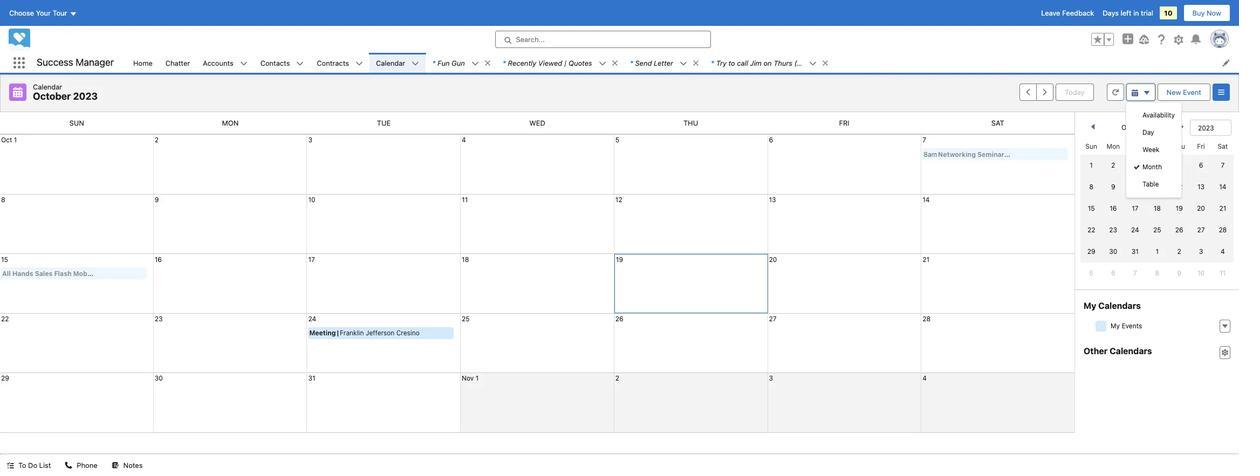 Task type: describe. For each thing, give the bounding box(es) containing it.
0 horizontal spatial 22
[[1, 315, 9, 323]]

all
[[2, 270, 11, 278]]

table link
[[1127, 176, 1182, 193]]

choose your tour
[[9, 9, 67, 17]]

0 vertical spatial thu
[[684, 119, 699, 127]]

nov 1
[[462, 375, 479, 383]]

0 horizontal spatial 20
[[770, 256, 777, 264]]

gun
[[452, 59, 465, 67]]

in
[[1134, 9, 1140, 17]]

1 vertical spatial 18
[[462, 256, 469, 264]]

other
[[1084, 347, 1108, 356]]

1 vertical spatial 14
[[923, 196, 930, 204]]

1 vertical spatial 7
[[1222, 161, 1225, 169]]

0 vertical spatial wed
[[530, 119, 546, 127]]

20 inside grid
[[1198, 205, 1206, 213]]

0 vertical spatial 30
[[1110, 248, 1118, 256]]

0 horizontal spatial 29
[[1, 375, 9, 383]]

8am
[[924, 150, 938, 158]]

0 horizontal spatial 6
[[770, 136, 774, 144]]

franklin
[[340, 329, 364, 338]]

0 vertical spatial mon
[[222, 119, 239, 127]]

today
[[1066, 88, 1085, 97]]

26 button
[[616, 315, 624, 323]]

1 horizontal spatial 25
[[1154, 226, 1162, 234]]

day link
[[1127, 124, 1182, 141]]

1 horizontal spatial 23
[[1110, 226, 1118, 234]]

contracts link
[[311, 53, 356, 73]]

to
[[18, 462, 26, 470]]

1 horizontal spatial 8
[[1090, 183, 1094, 191]]

contacts link
[[254, 53, 297, 73]]

notes button
[[105, 455, 149, 477]]

try
[[717, 59, 727, 67]]

text default image for the contracts list item
[[356, 60, 363, 67]]

30 button
[[155, 375, 163, 383]]

text default image for fourth list item from right
[[472, 60, 479, 67]]

1 vertical spatial 2 button
[[616, 375, 620, 383]]

(sample)
[[795, 59, 824, 67]]

1 horizontal spatial 6
[[1112, 269, 1116, 277]]

0 vertical spatial 31
[[1132, 248, 1139, 256]]

2 horizontal spatial 11
[[1221, 269, 1227, 277]]

1 vertical spatial 31
[[308, 375, 316, 383]]

your
[[36, 9, 51, 17]]

1 horizontal spatial 14
[[1220, 183, 1227, 191]]

1 vertical spatial 6
[[1200, 161, 1204, 169]]

28 button
[[923, 315, 931, 323]]

0 horizontal spatial 7
[[923, 136, 927, 144]]

21 button
[[923, 256, 930, 264]]

1 vertical spatial 5
[[1178, 161, 1182, 169]]

* fun gun
[[433, 59, 465, 67]]

8 button
[[1, 196, 5, 204]]

1 vertical spatial 3 button
[[770, 375, 774, 383]]

0 horizontal spatial fri
[[840, 119, 850, 127]]

0 vertical spatial 12
[[1177, 183, 1184, 191]]

text default image inside notes button
[[112, 462, 119, 470]]

all hands sales flash mob
[[2, 270, 87, 278]]

new
[[1167, 88, 1182, 97]]

1 horizontal spatial sun
[[1086, 143, 1098, 151]]

16 button
[[155, 256, 162, 264]]

1 vertical spatial 26
[[616, 315, 624, 323]]

0 vertical spatial 21
[[1220, 205, 1227, 213]]

0 horizontal spatial 24
[[308, 315, 316, 323]]

1 vertical spatial thu
[[1174, 143, 1186, 151]]

now
[[1208, 9, 1222, 17]]

today button
[[1057, 84, 1095, 101]]

1 horizontal spatial 7
[[1134, 269, 1138, 277]]

text default image inside "phone" button
[[65, 462, 73, 470]]

event
[[1184, 88, 1202, 97]]

2 list item from the left
[[496, 53, 624, 73]]

1 horizontal spatial october
[[1122, 124, 1153, 132]]

notes
[[123, 462, 143, 470]]

0 horizontal spatial 15
[[1, 256, 8, 264]]

contracts
[[317, 59, 349, 67]]

1 vertical spatial 25
[[462, 315, 470, 323]]

thurs
[[774, 59, 793, 67]]

accounts link
[[197, 53, 240, 73]]

home
[[133, 59, 153, 67]]

nov
[[462, 375, 474, 383]]

2 vertical spatial 5
[[1090, 269, 1094, 277]]

oct
[[1, 136, 12, 144]]

new event button
[[1158, 84, 1211, 101]]

days left in trial
[[1103, 9, 1154, 17]]

list containing home
[[127, 53, 1240, 73]]

* send letter
[[630, 59, 674, 67]]

events
[[1122, 322, 1143, 330]]

chatter
[[166, 59, 190, 67]]

0 horizontal spatial 3 button
[[308, 136, 313, 144]]

calendar for calendar
[[376, 59, 406, 67]]

1 vertical spatial mon
[[1107, 143, 1121, 151]]

0 horizontal spatial 2 button
[[155, 136, 159, 144]]

recently
[[508, 59, 537, 67]]

1 vertical spatial 10
[[308, 196, 316, 204]]

oct 1 button
[[1, 136, 17, 144]]

1 vertical spatial 23
[[155, 315, 163, 323]]

16 inside grid
[[1110, 205, 1118, 213]]

1 vertical spatial 12
[[616, 196, 623, 204]]

availability link
[[1127, 107, 1182, 124]]

call
[[738, 59, 749, 67]]

1 list item from the left
[[426, 53, 496, 73]]

2 vertical spatial 9
[[1178, 269, 1182, 277]]

on
[[764, 59, 772, 67]]

my for my calendars
[[1084, 301, 1097, 311]]

2 horizontal spatial 10
[[1198, 269, 1205, 277]]

7 button
[[923, 136, 927, 144]]

calendar october 2023
[[33, 83, 98, 102]]

mob
[[73, 270, 87, 278]]

success manager
[[37, 57, 114, 68]]

0 vertical spatial 29
[[1088, 248, 1096, 256]]

fun
[[438, 59, 450, 67]]

trial
[[1142, 9, 1154, 17]]

buy
[[1193, 9, 1206, 17]]

0 horizontal spatial 30
[[155, 375, 163, 383]]

day
[[1143, 128, 1155, 137]]

23 button
[[155, 315, 163, 323]]

phone
[[77, 462, 98, 470]]

availability
[[1143, 111, 1176, 119]]

calendar for calendar october 2023
[[33, 83, 62, 91]]

do
[[28, 462, 37, 470]]

week
[[1143, 146, 1160, 154]]

networking
[[939, 150, 976, 158]]

11 button
[[462, 196, 468, 204]]

0 vertical spatial 28
[[1220, 226, 1228, 234]]

1 vertical spatial group
[[1020, 84, 1054, 101]]

text default image inside contacts list item
[[297, 60, 304, 67]]

10 button
[[308, 196, 316, 204]]

0 vertical spatial 27
[[1198, 226, 1206, 234]]

0 horizontal spatial 19
[[616, 256, 623, 264]]

0 horizontal spatial 21
[[923, 256, 930, 264]]

1 horizontal spatial 26
[[1176, 226, 1184, 234]]

text default image for the accounts "list item"
[[240, 60, 248, 67]]

0 vertical spatial sun
[[69, 119, 84, 127]]

0 horizontal spatial 27
[[770, 315, 777, 323]]

home link
[[127, 53, 159, 73]]

0 horizontal spatial sat
[[992, 119, 1005, 127]]

17 button
[[308, 256, 315, 264]]



Task type: vqa. For each thing, say whether or not it's contained in the screenshot.


Task type: locate. For each thing, give the bounding box(es) containing it.
0 horizontal spatial 26
[[616, 315, 624, 323]]

1 horizontal spatial 20
[[1198, 205, 1206, 213]]

1 vertical spatial 19
[[616, 256, 623, 264]]

21
[[1220, 205, 1227, 213], [923, 256, 930, 264]]

list
[[127, 53, 1240, 73]]

1 horizontal spatial my
[[1111, 322, 1121, 330]]

1 vertical spatial october
[[1122, 124, 1153, 132]]

my for my events
[[1111, 322, 1121, 330]]

31
[[1132, 248, 1139, 256], [308, 375, 316, 383]]

new event
[[1167, 88, 1202, 97]]

10
[[1165, 9, 1173, 17], [308, 196, 316, 204], [1198, 269, 1205, 277]]

0 horizontal spatial 28
[[923, 315, 931, 323]]

text default image
[[693, 59, 700, 67], [822, 59, 830, 67], [240, 60, 248, 67], [356, 60, 363, 67], [412, 60, 420, 67], [472, 60, 479, 67], [680, 60, 688, 67], [810, 60, 817, 67], [6, 462, 14, 470]]

text default image
[[484, 59, 492, 67], [611, 59, 619, 67], [297, 60, 304, 67], [599, 60, 607, 67], [1222, 323, 1230, 330], [1222, 349, 1230, 357], [65, 462, 73, 470], [112, 462, 119, 470]]

0 vertical spatial 6
[[770, 136, 774, 144]]

0 horizontal spatial 17
[[308, 256, 315, 264]]

25 button
[[462, 315, 470, 323]]

2 horizontal spatial 5
[[1178, 161, 1182, 169]]

0 horizontal spatial 18
[[462, 256, 469, 264]]

0 vertical spatial 25
[[1154, 226, 1162, 234]]

group
[[1092, 33, 1115, 46], [1020, 84, 1054, 101]]

0 vertical spatial october
[[33, 91, 71, 102]]

leave feedback
[[1042, 9, 1095, 17]]

3 * from the left
[[630, 59, 634, 67]]

october left 2023
[[33, 91, 71, 102]]

1 horizontal spatial 24
[[1132, 226, 1140, 234]]

meeting link
[[310, 329, 336, 338]]

group down days
[[1092, 33, 1115, 46]]

3 list item from the left
[[624, 53, 705, 73]]

1 horizontal spatial 15
[[1089, 205, 1096, 213]]

5 button
[[616, 136, 620, 144]]

|
[[565, 59, 567, 67]]

week link
[[1127, 141, 1182, 159]]

sun
[[69, 119, 84, 127], [1086, 143, 1098, 151]]

1 horizontal spatial calendar
[[376, 59, 406, 67]]

4 * from the left
[[711, 59, 715, 67]]

24 down table "link"
[[1132, 226, 1140, 234]]

0 horizontal spatial my
[[1084, 301, 1097, 311]]

0 horizontal spatial 11
[[462, 196, 468, 204]]

search... button
[[495, 31, 711, 48]]

0 vertical spatial 9
[[1112, 183, 1116, 191]]

1 horizontal spatial 5
[[1090, 269, 1094, 277]]

contracts list item
[[311, 53, 370, 73]]

mon
[[222, 119, 239, 127], [1107, 143, 1121, 151]]

chatter link
[[159, 53, 197, 73]]

0 vertical spatial my
[[1084, 301, 1097, 311]]

0 horizontal spatial 23
[[155, 315, 163, 323]]

1 vertical spatial 11
[[462, 196, 468, 204]]

0 vertical spatial 7
[[923, 136, 927, 144]]

sat
[[992, 119, 1005, 127], [1219, 143, 1229, 151]]

1 vertical spatial 22
[[1, 315, 9, 323]]

* for * send letter
[[630, 59, 634, 67]]

1 horizontal spatial group
[[1092, 33, 1115, 46]]

text default image for calendar "list item"
[[412, 60, 420, 67]]

0 horizontal spatial sun
[[69, 119, 84, 127]]

19 button
[[616, 256, 623, 264]]

calendar inside "calendar october 2023"
[[33, 83, 62, 91]]

6
[[770, 136, 774, 144], [1200, 161, 1204, 169], [1112, 269, 1116, 277]]

* for * recently viewed | quotes
[[503, 59, 506, 67]]

0 horizontal spatial 16
[[155, 256, 162, 264]]

other calendars
[[1084, 347, 1153, 356]]

0 vertical spatial 26
[[1176, 226, 1184, 234]]

1 horizontal spatial fri
[[1198, 143, 1206, 151]]

all hands sales flash mob link
[[2, 270, 87, 278]]

calendars for my calendars
[[1099, 301, 1142, 311]]

26
[[1176, 226, 1184, 234], [616, 315, 624, 323]]

text default image inside 'to do list' button
[[6, 462, 14, 470]]

15 button
[[1, 256, 8, 264]]

1 vertical spatial calendars
[[1110, 347, 1153, 356]]

2
[[155, 136, 159, 144], [1112, 161, 1116, 169], [1178, 248, 1182, 256], [616, 375, 620, 383]]

2 horizontal spatial 7
[[1222, 161, 1225, 169]]

0 vertical spatial 20
[[1198, 205, 1206, 213]]

1 vertical spatial my
[[1111, 322, 1121, 330]]

calendars for other calendars
[[1110, 347, 1153, 356]]

list
[[39, 462, 51, 470]]

text default image inside the contracts list item
[[356, 60, 363, 67]]

1 vertical spatial 21
[[923, 256, 930, 264]]

nov 1 button
[[462, 375, 479, 383]]

1 vertical spatial fri
[[1198, 143, 1206, 151]]

2 vertical spatial 11
[[1221, 269, 1227, 277]]

2 vertical spatial 10
[[1198, 269, 1205, 277]]

cresino
[[397, 329, 420, 338]]

0 vertical spatial 16
[[1110, 205, 1118, 213]]

october down availability
[[1122, 124, 1153, 132]]

manager
[[76, 57, 114, 68]]

0 vertical spatial 17
[[1133, 205, 1139, 213]]

2 horizontal spatial 9
[[1178, 269, 1182, 277]]

calendars up my events at the right of page
[[1099, 301, 1142, 311]]

calendar right the contracts list item
[[376, 59, 406, 67]]

buy now button
[[1184, 4, 1231, 22]]

group left today
[[1020, 84, 1054, 101]]

to
[[729, 59, 736, 67]]

1 horizontal spatial 10
[[1165, 9, 1173, 17]]

29 button
[[1, 375, 9, 383]]

letter
[[654, 59, 674, 67]]

5
[[616, 136, 620, 144], [1178, 161, 1182, 169], [1090, 269, 1094, 277]]

my up hide items image
[[1084, 301, 1097, 311]]

left
[[1121, 9, 1132, 17]]

1 horizontal spatial thu
[[1174, 143, 1186, 151]]

flash
[[54, 270, 72, 278]]

text default image inside calendar "list item"
[[412, 60, 420, 67]]

2023
[[73, 91, 98, 102]]

calendar list item
[[370, 53, 426, 73]]

1 vertical spatial wed
[[1151, 143, 1165, 151]]

tue
[[377, 119, 391, 127]]

16
[[1110, 205, 1118, 213], [155, 256, 162, 264]]

1 vertical spatial 16
[[155, 256, 162, 264]]

accounts
[[203, 59, 234, 67]]

1 horizontal spatial 18
[[1154, 205, 1162, 213]]

jim
[[751, 59, 762, 67]]

1 horizontal spatial 13
[[1198, 183, 1205, 191]]

* for * try to call jim on thurs (sample)
[[711, 59, 715, 67]]

22 button
[[1, 315, 9, 323]]

1 vertical spatial 9
[[155, 196, 159, 204]]

4 button
[[462, 136, 466, 144], [923, 375, 927, 383]]

4 list item from the left
[[705, 53, 834, 73]]

* for * fun gun
[[433, 59, 436, 67]]

leave feedback link
[[1042, 9, 1095, 17]]

0 vertical spatial 14
[[1220, 183, 1227, 191]]

* left try
[[711, 59, 715, 67]]

3
[[308, 136, 313, 144], [1134, 161, 1138, 169], [1200, 248, 1204, 256], [770, 375, 774, 383]]

calendar link
[[370, 53, 412, 73]]

text default image for fourth list item
[[810, 60, 817, 67]]

0 vertical spatial 5
[[616, 136, 620, 144]]

success
[[37, 57, 73, 68]]

1 horizontal spatial 17
[[1133, 205, 1139, 213]]

0 horizontal spatial 9
[[155, 196, 159, 204]]

2 horizontal spatial 6
[[1200, 161, 1204, 169]]

0 vertical spatial calendars
[[1099, 301, 1142, 311]]

0 vertical spatial group
[[1092, 33, 1115, 46]]

send
[[636, 59, 652, 67]]

1 * from the left
[[433, 59, 436, 67]]

24 up the meeting link
[[308, 315, 316, 323]]

days
[[1103, 9, 1120, 17]]

0 vertical spatial 13
[[1198, 183, 1205, 191]]

wed
[[530, 119, 546, 127], [1151, 143, 1165, 151]]

0 horizontal spatial thu
[[684, 119, 699, 127]]

0 vertical spatial 10
[[1165, 9, 1173, 17]]

* try to call jim on thurs (sample)
[[711, 59, 824, 67]]

6 button
[[770, 136, 774, 144]]

19
[[1177, 205, 1184, 213], [616, 256, 623, 264]]

2 button
[[155, 136, 159, 144], [616, 375, 620, 383]]

text default image for second list item from the right
[[680, 60, 688, 67]]

0 vertical spatial 24
[[1132, 226, 1140, 234]]

1 horizontal spatial 11
[[1155, 183, 1161, 191]]

quotes
[[569, 59, 593, 67]]

2 vertical spatial 6
[[1112, 269, 1116, 277]]

october
[[33, 91, 71, 102], [1122, 124, 1153, 132]]

jefferson
[[366, 329, 395, 338]]

0 horizontal spatial 14
[[923, 196, 930, 204]]

grid
[[1081, 138, 1235, 284]]

14
[[1220, 183, 1227, 191], [923, 196, 930, 204]]

18
[[1154, 205, 1162, 213], [462, 256, 469, 264]]

* recently viewed | quotes
[[503, 59, 593, 67]]

grid containing sun
[[1081, 138, 1235, 284]]

my right hide items image
[[1111, 322, 1121, 330]]

* left the fun
[[433, 59, 436, 67]]

month
[[1143, 163, 1163, 171]]

accounts list item
[[197, 53, 254, 73]]

24
[[1132, 226, 1140, 234], [308, 315, 316, 323]]

calendars
[[1099, 301, 1142, 311], [1110, 347, 1153, 356]]

* left send
[[630, 59, 634, 67]]

october inside "calendar october 2023"
[[33, 91, 71, 102]]

list item
[[426, 53, 496, 73], [496, 53, 624, 73], [624, 53, 705, 73], [705, 53, 834, 73]]

12 button
[[616, 196, 623, 204]]

1 vertical spatial 30
[[155, 375, 163, 383]]

calendars down events
[[1110, 347, 1153, 356]]

calendar down success
[[33, 83, 62, 91]]

1 vertical spatial 8
[[1, 196, 5, 204]]

text default image inside the accounts "list item"
[[240, 60, 248, 67]]

feedback
[[1063, 9, 1095, 17]]

0 vertical spatial 18
[[1154, 205, 1162, 213]]

meeting
[[310, 329, 336, 338]]

1 vertical spatial 28
[[923, 315, 931, 323]]

1 vertical spatial 29
[[1, 375, 9, 383]]

7
[[923, 136, 927, 144], [1222, 161, 1225, 169], [1134, 269, 1138, 277]]

28
[[1220, 226, 1228, 234], [923, 315, 931, 323]]

leave
[[1042, 9, 1061, 17]]

1 vertical spatial 13
[[770, 196, 777, 204]]

1 horizontal spatial wed
[[1151, 143, 1165, 151]]

1 horizontal spatial mon
[[1107, 143, 1121, 151]]

2 * from the left
[[503, 59, 506, 67]]

1 vertical spatial 20
[[770, 256, 777, 264]]

* left the recently
[[503, 59, 506, 67]]

0 vertical spatial 4 button
[[462, 136, 466, 144]]

calendar inside "list item"
[[376, 59, 406, 67]]

sales
[[35, 270, 53, 278]]

1 horizontal spatial 4 button
[[923, 375, 927, 383]]

2 vertical spatial 8
[[1156, 269, 1160, 277]]

0 vertical spatial sat
[[992, 119, 1005, 127]]

hands
[[12, 270, 33, 278]]

seminar
[[978, 150, 1005, 158]]

24 button
[[308, 315, 316, 323]]

choose
[[9, 9, 34, 17]]

phone button
[[59, 455, 104, 477]]

0 vertical spatial 22
[[1088, 226, 1096, 234]]

thu
[[684, 119, 699, 127], [1174, 143, 1186, 151]]

9 button
[[155, 196, 159, 204]]

contacts list item
[[254, 53, 311, 73]]

1 vertical spatial sat
[[1219, 143, 1229, 151]]

1 horizontal spatial sat
[[1219, 143, 1229, 151]]

1 horizontal spatial 19
[[1177, 205, 1184, 213]]

choose your tour button
[[9, 4, 77, 22]]

calendar
[[376, 59, 406, 67], [33, 83, 62, 91]]

0 vertical spatial 11
[[1155, 183, 1161, 191]]

hide items image
[[1096, 321, 1107, 332]]



